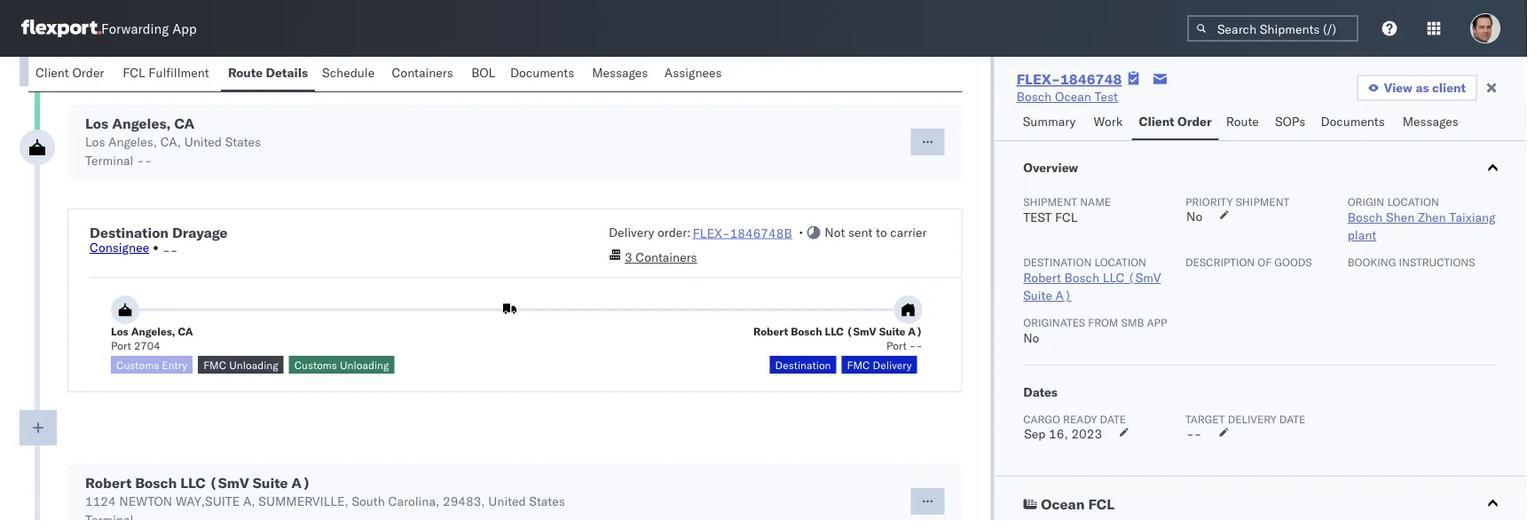 Task type: vqa. For each thing, say whether or not it's contained in the screenshot.
48
no



Task type: locate. For each thing, give the bounding box(es) containing it.
shipment
[[1236, 195, 1290, 208]]

ocean down sep 16, 2023
[[1041, 495, 1085, 513]]

port inside the los angeles, ca port 2704
[[111, 339, 131, 352]]

customs
[[116, 359, 159, 372], [294, 359, 337, 372]]

terminal
[[85, 153, 134, 169]]

documents button down view
[[1314, 106, 1396, 140]]

1 horizontal spatial no
[[1187, 209, 1203, 224]]

los angeles, ca port 2704
[[111, 325, 193, 352]]

suite up originates
[[1023, 288, 1052, 303]]

1 horizontal spatial messages button
[[1396, 106, 1469, 140]]

2 vertical spatial destination
[[775, 359, 831, 372]]

0 horizontal spatial flex-
[[693, 225, 730, 241]]

2 fmc from the left
[[847, 359, 870, 372]]

customs for customs entry
[[116, 359, 159, 372]]

(smv inside the robert bosch llc (smv suite a) port --
[[847, 325, 877, 338]]

1 horizontal spatial port
[[887, 339, 907, 352]]

2 vertical spatial angeles,
[[131, 325, 175, 338]]

location up shen
[[1388, 195, 1439, 208]]

location
[[1388, 195, 1439, 208], [1095, 255, 1147, 269]]

a) up fmc delivery
[[909, 325, 923, 338]]

ca up 'ca,'
[[174, 115, 195, 133]]

destination inside destination location robert bosch llc (smv suite a)
[[1023, 255, 1092, 269]]

2 horizontal spatial (smv
[[1128, 270, 1161, 285]]

(smv up fmc delivery
[[847, 325, 877, 338]]

consignee
[[90, 240, 149, 256]]

route inside button
[[1227, 114, 1260, 129]]

-- down target
[[1187, 426, 1202, 442]]

destination for location
[[1023, 255, 1092, 269]]

ca inside los angeles, ca los angeles, ca, united states terminal --
[[174, 115, 195, 133]]

1 horizontal spatial client
[[1139, 114, 1175, 129]]

angeles, for los angeles, ca port 2704
[[131, 325, 175, 338]]

states right 'ca,'
[[225, 135, 261, 150]]

2 date from the left
[[1280, 412, 1306, 426]]

1 horizontal spatial containers
[[636, 250, 697, 265]]

overview button
[[995, 141, 1528, 194]]

0 vertical spatial messages button
[[585, 57, 658, 91]]

client order right work button
[[1139, 114, 1212, 129]]

1 horizontal spatial delivery
[[873, 359, 912, 372]]

0 vertical spatial delivery
[[609, 225, 655, 241]]

0 vertical spatial app
[[172, 20, 197, 37]]

united right 'ca,'
[[184, 135, 222, 150]]

1 date from the left
[[1100, 412, 1126, 426]]

order down forwarding app link
[[72, 65, 104, 80]]

angeles, up 2704
[[131, 325, 175, 338]]

(smv for robert bosch llc (smv suite a) port --
[[847, 325, 877, 338]]

1 horizontal spatial fmc
[[847, 359, 870, 372]]

documents right the bol button
[[510, 65, 575, 80]]

unloading for customs unloading
[[340, 359, 389, 372]]

messages button left assignees
[[585, 57, 658, 91]]

--
[[163, 243, 178, 258], [1187, 426, 1202, 442]]

destination location robert bosch llc (smv suite a)
[[1023, 255, 1161, 303]]

0 vertical spatial (smv
[[1128, 270, 1161, 285]]

a) inside destination location robert bosch llc (smv suite a)
[[1056, 288, 1072, 303]]

angeles, up terminal
[[108, 135, 157, 150]]

ca for los angeles, ca los angeles, ca, united states terminal --
[[174, 115, 195, 133]]

destination left drayage
[[90, 224, 169, 242]]

states right 29483,
[[529, 494, 565, 510]]

llc
[[1103, 270, 1125, 285], [825, 325, 844, 338], [180, 475, 206, 492]]

suite inside the robert bosch llc (smv suite a) port --
[[880, 325, 906, 338]]

0 horizontal spatial order
[[72, 65, 104, 80]]

0 vertical spatial route
[[228, 65, 263, 80]]

robert inside destination location robert bosch llc (smv suite a)
[[1023, 270, 1061, 285]]

target
[[1186, 412, 1225, 426]]

1 vertical spatial messages button
[[1396, 106, 1469, 140]]

1 horizontal spatial destination
[[775, 359, 831, 372]]

0 horizontal spatial documents button
[[503, 57, 585, 91]]

description of goods
[[1186, 255, 1312, 269]]

shipment
[[1023, 195, 1077, 208]]

sep 16, 2023
[[1024, 426, 1102, 442]]

1 vertical spatial messages
[[1403, 114, 1459, 129]]

flex- for 1846748b
[[693, 225, 730, 241]]

1 horizontal spatial states
[[529, 494, 565, 510]]

1 vertical spatial suite
[[880, 325, 906, 338]]

goods
[[1275, 255, 1312, 269]]

robert bosch llc (smv suite a) 1124 newton way,suite a, summerville, south carolina, 29483, united states
[[85, 475, 565, 510]]

customs unloading
[[294, 359, 389, 372]]

los angeles, ca los angeles, ca, united states terminal --
[[85, 115, 261, 169]]

1 fmc from the left
[[203, 359, 226, 372]]

0 vertical spatial client order button
[[28, 57, 116, 91]]

0 vertical spatial united
[[184, 135, 222, 150]]

angeles, inside the los angeles, ca port 2704
[[131, 325, 175, 338]]

-
[[137, 153, 144, 169], [144, 153, 152, 169], [163, 243, 170, 258], [170, 243, 178, 258], [910, 339, 916, 352], [916, 339, 923, 352], [1187, 426, 1194, 442], [1194, 426, 1202, 442]]

0 vertical spatial los
[[85, 115, 108, 133]]

llc inside the robert bosch llc (smv suite a) port --
[[825, 325, 844, 338]]

2 customs from the left
[[294, 359, 337, 372]]

los inside the los angeles, ca port 2704
[[111, 325, 128, 338]]

port up fmc delivery
[[887, 339, 907, 352]]

0 vertical spatial llc
[[1103, 270, 1125, 285]]

llc inside 'robert bosch llc (smv suite a) 1124 newton way,suite a, summerville, south carolina, 29483, united states'
[[180, 475, 206, 492]]

a) for robert bosch llc (smv suite a) 1124 newton way,suite a, summerville, south carolina, 29483, united states
[[292, 475, 311, 492]]

2704
[[134, 339, 160, 352]]

ca inside the los angeles, ca port 2704
[[178, 325, 193, 338]]

0 vertical spatial order
[[72, 65, 104, 80]]

location inside origin location bosch shen zhen taixiang plant
[[1388, 195, 1439, 208]]

destination up "robert bosch llc (smv suite a)" link on the right of the page
[[1023, 255, 1092, 269]]

0 horizontal spatial route
[[228, 65, 263, 80]]

zhen
[[1418, 210, 1446, 225]]

containers down 'order:'
[[636, 250, 697, 265]]

suite
[[1023, 288, 1052, 303], [880, 325, 906, 338], [253, 475, 288, 492]]

1 horizontal spatial (smv
[[847, 325, 877, 338]]

a) inside the robert bosch llc (smv suite a) port --
[[909, 325, 923, 338]]

smb
[[1121, 316, 1144, 329]]

2 vertical spatial robert
[[85, 475, 132, 492]]

no down originates
[[1023, 330, 1040, 346]]

route inside button
[[228, 65, 263, 80]]

fcl
[[123, 65, 145, 80], [1055, 210, 1078, 225], [1088, 495, 1115, 513]]

cargo
[[1023, 412, 1060, 426]]

1 vertical spatial fcl
[[1055, 210, 1078, 225]]

0 vertical spatial states
[[225, 135, 261, 150]]

0 horizontal spatial documents
[[510, 65, 575, 80]]

fmc unloading
[[203, 359, 279, 372]]

1 horizontal spatial order
[[1178, 114, 1212, 129]]

bosch inside origin location bosch shen zhen taixiang plant
[[1348, 210, 1383, 225]]

1 vertical spatial containers
[[636, 250, 697, 265]]

0 vertical spatial angeles,
[[112, 115, 171, 133]]

0 horizontal spatial destination
[[90, 224, 169, 242]]

fmc for fmc delivery
[[847, 359, 870, 372]]

client order button right work
[[1132, 106, 1220, 140]]

2 vertical spatial a)
[[292, 475, 311, 492]]

view as client
[[1385, 80, 1467, 95]]

fmc
[[203, 359, 226, 372], [847, 359, 870, 372]]

client down flexport. image
[[36, 65, 69, 80]]

customs down 2704
[[116, 359, 159, 372]]

documents button
[[503, 57, 585, 91], [1314, 106, 1396, 140]]

(smv inside destination location robert bosch llc (smv suite a)
[[1128, 270, 1161, 285]]

0 vertical spatial location
[[1388, 195, 1439, 208]]

destination down the robert bosch llc (smv suite a) port --
[[775, 359, 831, 372]]

date right delivery
[[1280, 412, 1306, 426]]

29483,
[[443, 494, 485, 510]]

a) up originates
[[1056, 288, 1072, 303]]

ca for los angeles, ca port 2704
[[178, 325, 193, 338]]

0 horizontal spatial states
[[225, 135, 261, 150]]

client
[[36, 65, 69, 80], [1139, 114, 1175, 129]]

0 vertical spatial robert
[[1023, 270, 1061, 285]]

1 horizontal spatial customs
[[294, 359, 337, 372]]

0 vertical spatial destination
[[90, 224, 169, 242]]

0 horizontal spatial llc
[[180, 475, 206, 492]]

carrier
[[891, 225, 927, 241]]

robert for robert bosch llc (smv suite a) port --
[[754, 325, 789, 338]]

0 vertical spatial no
[[1187, 209, 1203, 224]]

documents down view
[[1321, 114, 1386, 129]]

client right work button
[[1139, 114, 1175, 129]]

robert inside 'robert bosch llc (smv suite a) 1124 newton way,suite a, summerville, south carolina, 29483, united states'
[[85, 475, 132, 492]]

2 vertical spatial suite
[[253, 475, 288, 492]]

robert inside the robert bosch llc (smv suite a) port --
[[754, 325, 789, 338]]

messages left assignees
[[592, 65, 648, 80]]

1 vertical spatial (smv
[[847, 325, 877, 338]]

client order down flexport. image
[[36, 65, 104, 80]]

client order
[[36, 65, 104, 80], [1139, 114, 1212, 129]]

ocean inside "link"
[[1055, 89, 1092, 104]]

date for sep 16, 2023
[[1100, 412, 1126, 426]]

0 vertical spatial documents
[[510, 65, 575, 80]]

date up 2023
[[1100, 412, 1126, 426]]

bosch inside the robert bosch llc (smv suite a) port --
[[791, 325, 823, 338]]

suite up fmc delivery
[[880, 325, 906, 338]]

1 vertical spatial los
[[85, 135, 105, 150]]

not
[[825, 225, 846, 241]]

1 horizontal spatial client order
[[1139, 114, 1212, 129]]

ocean down flex-1846748
[[1055, 89, 1092, 104]]

2 port from the left
[[887, 339, 907, 352]]

1 horizontal spatial flex-
[[1017, 70, 1061, 88]]

fcl down forwarding at the left top
[[123, 65, 145, 80]]

1846748b
[[730, 225, 792, 241]]

overview
[[1023, 160, 1078, 175]]

1 vertical spatial ocean
[[1041, 495, 1085, 513]]

llc inside destination location robert bosch llc (smv suite a)
[[1103, 270, 1125, 285]]

1 horizontal spatial messages
[[1403, 114, 1459, 129]]

documents button right bol
[[503, 57, 585, 91]]

1 horizontal spatial date
[[1280, 412, 1306, 426]]

location for zhen
[[1388, 195, 1439, 208]]

1 vertical spatial documents
[[1321, 114, 1386, 129]]

a) up summerville,
[[292, 475, 311, 492]]

0 horizontal spatial location
[[1095, 255, 1147, 269]]

fcl fulfillment button
[[116, 57, 221, 91]]

0 vertical spatial --
[[163, 243, 178, 258]]

delivery order:
[[609, 225, 691, 241]]

date
[[1100, 412, 1126, 426], [1280, 412, 1306, 426]]

0 vertical spatial containers
[[392, 65, 454, 80]]

no
[[1187, 209, 1203, 224], [1023, 330, 1040, 346]]

priority shipment
[[1186, 195, 1290, 208]]

1 horizontal spatial suite
[[880, 325, 906, 338]]

suite inside 'robert bosch llc (smv suite a) 1124 newton way,suite a, summerville, south carolina, 29483, united states'
[[253, 475, 288, 492]]

2 vertical spatial fcl
[[1088, 495, 1115, 513]]

0 horizontal spatial customs
[[116, 359, 159, 372]]

fcl down 2023
[[1088, 495, 1115, 513]]

2 horizontal spatial llc
[[1103, 270, 1125, 285]]

-- down "destination drayage"
[[163, 243, 178, 258]]

1 vertical spatial delivery
[[873, 359, 912, 372]]

messages for bottom messages button
[[1403, 114, 1459, 129]]

app up the fulfillment
[[172, 20, 197, 37]]

1 horizontal spatial documents button
[[1314, 106, 1396, 140]]

1 vertical spatial flex-
[[693, 225, 730, 241]]

0 horizontal spatial robert
[[85, 475, 132, 492]]

drayage
[[172, 224, 228, 242]]

angeles, up 'ca,'
[[112, 115, 171, 133]]

1 vertical spatial united
[[489, 494, 526, 510]]

app
[[172, 20, 197, 37], [1147, 316, 1167, 329]]

a) for robert bosch llc (smv suite a) port --
[[909, 325, 923, 338]]

(smv inside 'robert bosch llc (smv suite a) 1124 newton way,suite a, summerville, south carolina, 29483, united states'
[[209, 475, 249, 492]]

port inside the robert bosch llc (smv suite a) port --
[[887, 339, 907, 352]]

0 horizontal spatial containers
[[392, 65, 454, 80]]

2 horizontal spatial suite
[[1023, 288, 1052, 303]]

1 vertical spatial states
[[529, 494, 565, 510]]

a)
[[1056, 288, 1072, 303], [909, 325, 923, 338], [292, 475, 311, 492]]

bosch inside 'robert bosch llc (smv suite a) 1124 newton way,suite a, summerville, south carolina, 29483, united states'
[[135, 475, 177, 492]]

0 horizontal spatial --
[[163, 243, 178, 258]]

client order button down flexport. image
[[28, 57, 116, 91]]

0 horizontal spatial suite
[[253, 475, 288, 492]]

name
[[1080, 195, 1111, 208]]

route left details
[[228, 65, 263, 80]]

ocean
[[1055, 89, 1092, 104], [1041, 495, 1085, 513]]

1 horizontal spatial location
[[1388, 195, 1439, 208]]

sops
[[1276, 114, 1306, 129]]

(smv
[[1128, 270, 1161, 285], [847, 325, 877, 338], [209, 475, 249, 492]]

plant
[[1348, 227, 1377, 243]]

0 horizontal spatial app
[[172, 20, 197, 37]]

ca up entry
[[178, 325, 193, 338]]

1 vertical spatial documents button
[[1314, 106, 1396, 140]]

target delivery date
[[1186, 412, 1306, 426]]

fmc down the robert bosch llc (smv suite a) port --
[[847, 359, 870, 372]]

location up "robert bosch llc (smv suite a)" link on the right of the page
[[1095, 255, 1147, 269]]

messages down view as client
[[1403, 114, 1459, 129]]

0 vertical spatial suite
[[1023, 288, 1052, 303]]

port
[[111, 339, 131, 352], [887, 339, 907, 352]]

app inside originates from smb app no
[[1147, 316, 1167, 329]]

2 vertical spatial (smv
[[209, 475, 249, 492]]

containers
[[392, 65, 454, 80], [636, 250, 697, 265]]

0 horizontal spatial no
[[1023, 330, 1040, 346]]

client order button
[[28, 57, 116, 91], [1132, 106, 1220, 140]]

united right 29483,
[[489, 494, 526, 510]]

1 unloading from the left
[[229, 359, 279, 372]]

order
[[72, 65, 104, 80], [1178, 114, 1212, 129]]

1 vertical spatial location
[[1095, 255, 1147, 269]]

messages
[[592, 65, 648, 80], [1403, 114, 1459, 129]]

flex- right 'order:'
[[693, 225, 730, 241]]

0 horizontal spatial port
[[111, 339, 131, 352]]

sep
[[1024, 426, 1046, 442]]

0 vertical spatial ca
[[174, 115, 195, 133]]

(smv up smb
[[1128, 270, 1161, 285]]

1 vertical spatial a)
[[909, 325, 923, 338]]

entry
[[162, 359, 187, 372]]

1 horizontal spatial app
[[1147, 316, 1167, 329]]

customs right fmc unloading
[[294, 359, 337, 372]]

flex- up the bosch ocean test
[[1017, 70, 1061, 88]]

no down priority
[[1187, 209, 1203, 224]]

1 vertical spatial client order
[[1139, 114, 1212, 129]]

port left 2704
[[111, 339, 131, 352]]

0 horizontal spatial fcl
[[123, 65, 145, 80]]

fmc right entry
[[203, 359, 226, 372]]

a,
[[243, 494, 255, 510]]

route for route
[[1227, 114, 1260, 129]]

2 horizontal spatial robert
[[1023, 270, 1061, 285]]

2 unloading from the left
[[340, 359, 389, 372]]

order for the leftmost client order button
[[72, 65, 104, 80]]

1 horizontal spatial --
[[1187, 426, 1202, 442]]

destination
[[90, 224, 169, 242], [1023, 255, 1092, 269], [775, 359, 831, 372]]

no inside originates from smb app no
[[1023, 330, 1040, 346]]

1 vertical spatial route
[[1227, 114, 1260, 129]]

unloading
[[229, 359, 279, 372], [340, 359, 389, 372]]

1 vertical spatial app
[[1147, 316, 1167, 329]]

0 vertical spatial fcl
[[123, 65, 145, 80]]

messages button down view as client
[[1396, 106, 1469, 140]]

suite up the a,
[[253, 475, 288, 492]]

a) inside 'robert bosch llc (smv suite a) 1124 newton way,suite a, summerville, south carolina, 29483, united states'
[[292, 475, 311, 492]]

0 horizontal spatial date
[[1100, 412, 1126, 426]]

1 port from the left
[[111, 339, 131, 352]]

0 vertical spatial ocean
[[1055, 89, 1092, 104]]

robert bosch llc (smv suite a) link
[[1023, 270, 1161, 303]]

ca
[[174, 115, 195, 133], [178, 325, 193, 338]]

1 horizontal spatial documents
[[1321, 114, 1386, 129]]

delivery up 3
[[609, 225, 655, 241]]

united inside los angeles, ca los angeles, ca, united states terminal --
[[184, 135, 222, 150]]

containers left bol
[[392, 65, 454, 80]]

0 horizontal spatial unloading
[[229, 359, 279, 372]]

delivery down the robert bosch llc (smv suite a) port --
[[873, 359, 912, 372]]

0 horizontal spatial messages
[[592, 65, 648, 80]]

(smv up the a,
[[209, 475, 249, 492]]

1 customs from the left
[[116, 359, 159, 372]]

originates from smb app no
[[1023, 316, 1167, 346]]

forwarding app
[[101, 20, 197, 37]]

south
[[352, 494, 385, 510]]

app right smb
[[1147, 316, 1167, 329]]

order left "route" button
[[1178, 114, 1212, 129]]

route left sops
[[1227, 114, 1260, 129]]

location inside destination location robert bosch llc (smv suite a)
[[1095, 255, 1147, 269]]

angeles,
[[112, 115, 171, 133], [108, 135, 157, 150], [131, 325, 175, 338]]

fcl down the shipment
[[1055, 210, 1078, 225]]



Task type: describe. For each thing, give the bounding box(es) containing it.
origin location bosch shen zhen taixiang plant
[[1348, 195, 1496, 243]]

summerville,
[[259, 494, 349, 510]]

dates
[[1023, 384, 1058, 400]]

containers inside button
[[392, 65, 454, 80]]

states inside los angeles, ca los angeles, ca, united states terminal --
[[225, 135, 261, 150]]

0 horizontal spatial messages button
[[585, 57, 658, 91]]

description
[[1186, 255, 1255, 269]]

1 vertical spatial angeles,
[[108, 135, 157, 150]]

united inside 'robert bosch llc (smv suite a) 1124 newton way,suite a, summerville, south carolina, 29483, united states'
[[489, 494, 526, 510]]

unloading for fmc unloading
[[229, 359, 279, 372]]

bol
[[472, 65, 496, 80]]

fcl fulfillment
[[123, 65, 209, 80]]

documents for topmost the documents button
[[510, 65, 575, 80]]

bosch inside destination location robert bosch llc (smv suite a)
[[1065, 270, 1100, 285]]

Search Shipments (/) text field
[[1188, 15, 1359, 42]]

ocean fcl
[[1041, 495, 1115, 513]]

0 horizontal spatial client order button
[[28, 57, 116, 91]]

•
[[800, 225, 804, 241]]

1846748
[[1061, 70, 1122, 88]]

los for los angeles, ca port 2704
[[111, 325, 128, 338]]

taixiang
[[1450, 210, 1496, 225]]

work
[[1094, 114, 1123, 129]]

llc for robert bosch llc (smv suite a) 1124 newton way,suite a, summerville, south carolina, 29483, united states
[[180, 475, 206, 492]]

los for los angeles, ca los angeles, ca, united states terminal --
[[85, 115, 108, 133]]

16,
[[1049, 426, 1068, 442]]

route details button
[[221, 57, 315, 91]]

cargo ready date
[[1023, 412, 1126, 426]]

origin
[[1348, 195, 1385, 208]]

0 vertical spatial documents button
[[503, 57, 585, 91]]

priority
[[1186, 195, 1233, 208]]

location for llc
[[1095, 255, 1147, 269]]

suite for robert bosch llc (smv suite a) 1124 newton way,suite a, summerville, south carolina, 29483, united states
[[253, 475, 288, 492]]

destination for drayage
[[90, 224, 169, 242]]

not sent to carrier
[[825, 225, 927, 241]]

destination drayage
[[90, 224, 228, 242]]

summary
[[1023, 114, 1076, 129]]

client for the leftmost client order button
[[36, 65, 69, 80]]

3
[[625, 250, 633, 265]]

client for bottommost client order button
[[1139, 114, 1175, 129]]

test
[[1095, 89, 1119, 104]]

as
[[1416, 80, 1430, 95]]

to
[[876, 225, 888, 241]]

summary button
[[1016, 106, 1087, 140]]

consignee link
[[90, 240, 149, 256]]

ocean fcl button
[[995, 477, 1528, 520]]

documents for right the documents button
[[1321, 114, 1386, 129]]

instructions
[[1399, 255, 1476, 269]]

containers button
[[385, 57, 464, 91]]

originates
[[1023, 316, 1085, 329]]

suite inside destination location robert bosch llc (smv suite a)
[[1023, 288, 1052, 303]]

flex-1846748 link
[[1017, 70, 1122, 88]]

customs entry
[[116, 359, 187, 372]]

1 vertical spatial client order button
[[1132, 106, 1220, 140]]

client
[[1433, 80, 1467, 95]]

flex-1846748b
[[693, 225, 792, 241]]

flex-1846748b button
[[693, 225, 792, 241]]

angeles, for los angeles, ca los angeles, ca, united states terminal --
[[112, 115, 171, 133]]

forwarding app link
[[21, 20, 197, 37]]

flex- for 1846748
[[1017, 70, 1061, 88]]

sent
[[849, 225, 873, 241]]

of
[[1258, 255, 1272, 269]]

flexport. image
[[21, 20, 101, 37]]

view as client button
[[1357, 75, 1478, 101]]

bosch shen zhen taixiang plant link
[[1348, 210, 1496, 243]]

details
[[266, 65, 308, 80]]

fcl inside shipment name test fcl
[[1055, 210, 1078, 225]]

bol button
[[464, 57, 503, 91]]

states inside 'robert bosch llc (smv suite a) 1124 newton way,suite a, summerville, south carolina, 29483, united states'
[[529, 494, 565, 510]]

route for route details
[[228, 65, 263, 80]]

flex-1846748
[[1017, 70, 1122, 88]]

fulfillment
[[149, 65, 209, 80]]

bosch ocean test
[[1017, 89, 1119, 104]]

messages for leftmost messages button
[[592, 65, 648, 80]]

booking instructions
[[1348, 255, 1476, 269]]

shipment name test fcl
[[1023, 195, 1111, 225]]

route details
[[228, 65, 308, 80]]

date for --
[[1280, 412, 1306, 426]]

fmc delivery
[[847, 359, 912, 372]]

ocean inside button
[[1041, 495, 1085, 513]]

assignees
[[665, 65, 722, 80]]

work button
[[1087, 106, 1132, 140]]

3 containers
[[625, 250, 697, 265]]

0 vertical spatial client order
[[36, 65, 104, 80]]

0 horizontal spatial delivery
[[609, 225, 655, 241]]

robert for robert bosch llc (smv suite a) 1124 newton way,suite a, summerville, south carolina, 29483, united states
[[85, 475, 132, 492]]

schedule button
[[315, 57, 385, 91]]

ready
[[1063, 412, 1097, 426]]

llc for robert bosch llc (smv suite a) port --
[[825, 325, 844, 338]]

assignees button
[[658, 57, 732, 91]]

delivery
[[1228, 412, 1277, 426]]

bosch ocean test link
[[1017, 88, 1119, 106]]

2023
[[1071, 426, 1102, 442]]

ca,
[[160, 135, 181, 150]]

(smv for robert bosch llc (smv suite a) 1124 newton way,suite a, summerville, south carolina, 29483, united states
[[209, 475, 249, 492]]

robert bosch llc (smv suite a) port --
[[754, 325, 923, 352]]

forwarding
[[101, 20, 169, 37]]

newton
[[119, 494, 172, 510]]

from
[[1088, 316, 1119, 329]]

fmc for fmc unloading
[[203, 359, 226, 372]]

way,suite
[[176, 494, 240, 510]]

route button
[[1220, 106, 1269, 140]]

customs for customs unloading
[[294, 359, 337, 372]]

bosch inside bosch ocean test "link"
[[1017, 89, 1052, 104]]

order for bottommost client order button
[[1178, 114, 1212, 129]]

view
[[1385, 80, 1413, 95]]

booking
[[1348, 255, 1396, 269]]

1 vertical spatial --
[[1187, 426, 1202, 442]]

carolina,
[[389, 494, 440, 510]]

suite for robert bosch llc (smv suite a) port --
[[880, 325, 906, 338]]

1124
[[85, 494, 116, 510]]

shen
[[1386, 210, 1415, 225]]



